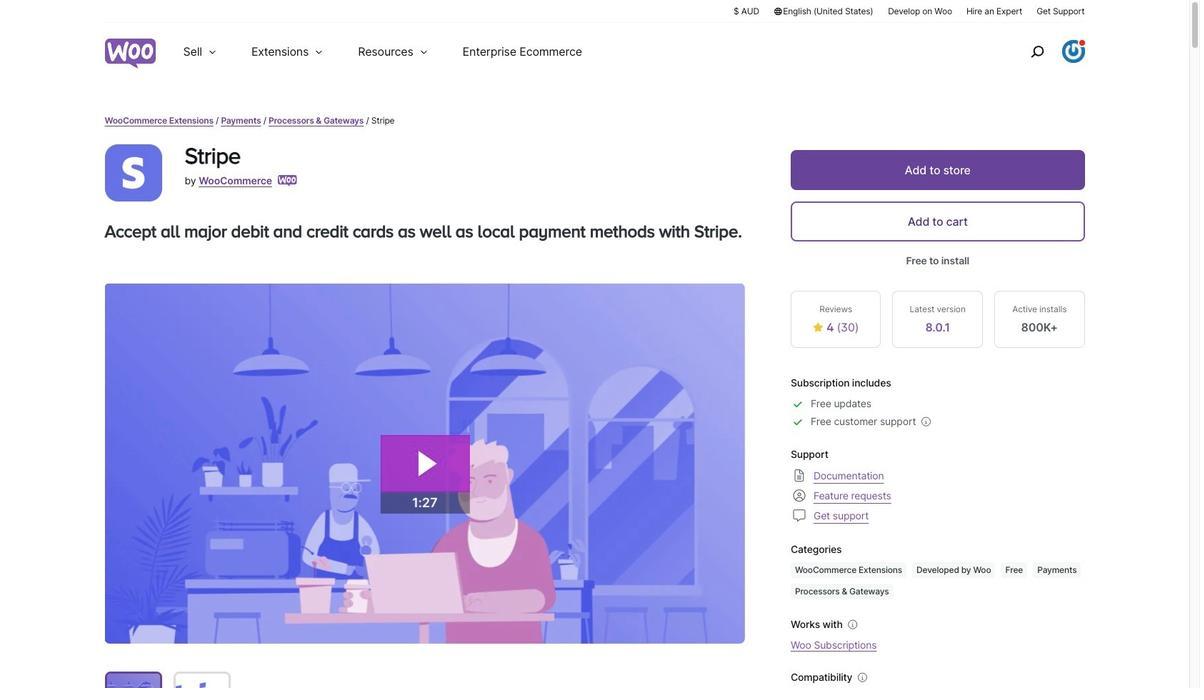 Task type: describe. For each thing, give the bounding box(es) containing it.
1 vertical spatial circle info image
[[856, 670, 870, 685]]

breadcrumb element
[[105, 114, 1085, 127]]

developed by woocommerce image
[[278, 175, 297, 187]]

0 vertical spatial circle info image
[[846, 618, 860, 632]]

circle user image
[[791, 487, 808, 504]]

search image
[[1026, 40, 1049, 63]]

open account menu image
[[1062, 40, 1085, 63]]



Task type: locate. For each thing, give the bounding box(es) containing it.
file lines image
[[791, 467, 808, 484]]

service navigation menu element
[[1000, 28, 1085, 75]]

circle info image
[[846, 618, 860, 632], [856, 670, 870, 685]]

product icon image
[[105, 144, 162, 202]]

message image
[[791, 507, 808, 524]]

product video thumbnail image
[[107, 674, 160, 688]]



Task type: vqa. For each thing, say whether or not it's contained in the screenshot.
By corresponding to Afterpay
no



